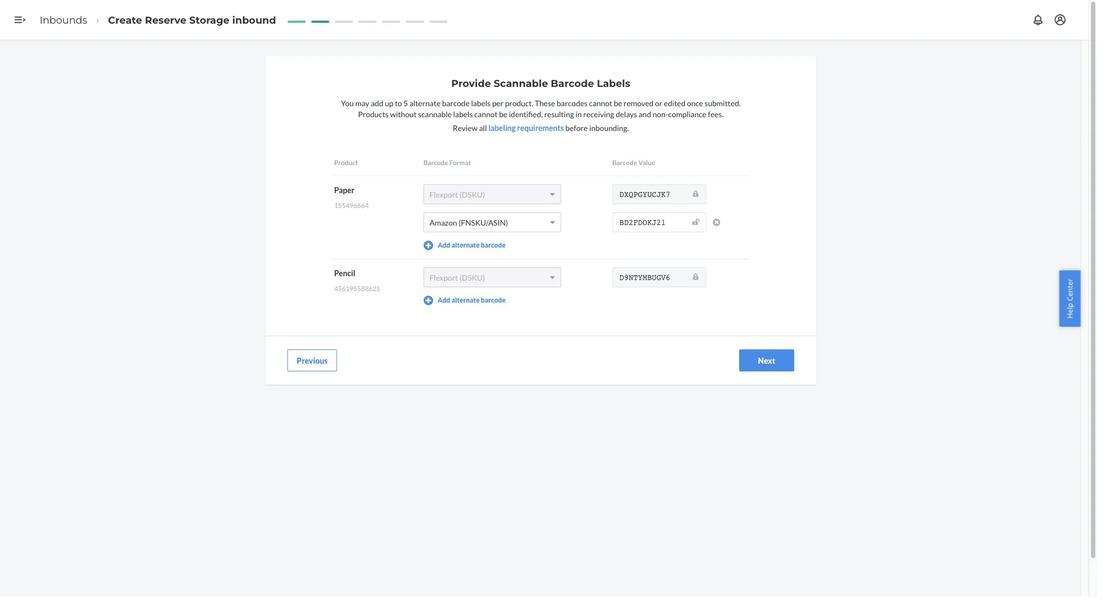 Task type: vqa. For each thing, say whether or not it's contained in the screenshot.
chevron left image
no



Task type: locate. For each thing, give the bounding box(es) containing it.
add
[[371, 98, 383, 108]]

in
[[576, 109, 582, 119]]

receiving
[[583, 109, 614, 119]]

1 flexport from the top
[[430, 190, 458, 199]]

barcode up barcodes
[[551, 77, 594, 90]]

1 add alternate barcode from the top
[[438, 241, 506, 249]]

alternate up scannable
[[410, 98, 441, 108]]

(fnsku/asin)
[[459, 218, 508, 227]]

1 vertical spatial be
[[499, 109, 507, 119]]

plus circle image
[[423, 296, 433, 306]]

barcode left format at the left of page
[[423, 159, 448, 167]]

barcode
[[442, 98, 470, 108], [481, 241, 506, 249], [481, 296, 506, 304]]

open navigation image
[[13, 13, 26, 26]]

0 horizontal spatial barcode
[[423, 159, 448, 167]]

be
[[614, 98, 622, 108], [499, 109, 507, 119]]

1 vertical spatial (dsku)
[[460, 273, 485, 282]]

pencil
[[334, 269, 355, 278]]

be down per
[[499, 109, 507, 119]]

1 horizontal spatial cannot
[[589, 98, 612, 108]]

0 vertical spatial alternate
[[410, 98, 441, 108]]

barcode value
[[612, 159, 655, 167]]

1 flexport (dsku) from the top
[[430, 190, 485, 199]]

cannot up receiving
[[589, 98, 612, 108]]

flexport
[[430, 190, 458, 199], [430, 273, 458, 282]]

barcodes
[[557, 98, 588, 108]]

456195588625
[[334, 285, 380, 293]]

up
[[385, 98, 393, 108]]

flexport (dsku) up plus circle image
[[430, 273, 485, 282]]

add
[[438, 241, 450, 249], [438, 296, 450, 304]]

storage
[[189, 14, 230, 26]]

1 vertical spatial barcode
[[481, 241, 506, 249]]

labels up the review
[[453, 109, 473, 119]]

flexport (dsku)
[[430, 190, 485, 199], [430, 273, 485, 282]]

add alternate barcode for plus circle image
[[438, 296, 506, 304]]

(dsku)
[[460, 190, 485, 199], [460, 273, 485, 282]]

barcode
[[551, 77, 594, 90], [423, 159, 448, 167], [612, 159, 637, 167]]

labels
[[471, 98, 491, 108], [453, 109, 473, 119]]

1 vertical spatial lock alt image
[[693, 273, 698, 281]]

0 vertical spatial barcode
[[442, 98, 470, 108]]

add alternate barcode down amazon (fnsku/asin)
[[438, 241, 506, 249]]

lock alt image
[[693, 190, 698, 198], [693, 273, 698, 281]]

add right plus circle image
[[438, 296, 450, 304]]

inbounds
[[40, 14, 87, 26]]

2 add from the top
[[438, 296, 450, 304]]

0 vertical spatial flexport
[[430, 190, 458, 199]]

1 vertical spatial add alternate barcode button
[[423, 296, 506, 306]]

1 vertical spatial cannot
[[474, 109, 498, 119]]

add alternate barcode right plus circle image
[[438, 296, 506, 304]]

alternate for plus circle image
[[452, 296, 480, 304]]

labeling
[[488, 123, 516, 132]]

add for plus circle icon
[[438, 241, 450, 249]]

flexport (dsku) up amazon (fnsku/asin)
[[430, 190, 485, 199]]

without
[[390, 109, 417, 119]]

flexport up plus circle image
[[430, 273, 458, 282]]

1 (dsku) from the top
[[460, 190, 485, 199]]

1 horizontal spatial barcode
[[551, 77, 594, 90]]

alternate right plus circle image
[[452, 296, 480, 304]]

None text field
[[612, 185, 706, 204], [612, 213, 706, 233], [612, 268, 706, 288], [612, 185, 706, 204], [612, 213, 706, 233], [612, 268, 706, 288]]

labeling requirements button
[[488, 122, 564, 133]]

2 add alternate barcode from the top
[[438, 296, 506, 304]]

0 vertical spatial add alternate barcode
[[438, 241, 506, 249]]

create
[[108, 14, 142, 26]]

0 vertical spatial lock alt image
[[693, 190, 698, 198]]

0 horizontal spatial be
[[499, 109, 507, 119]]

flexport (dsku) for paper
[[430, 190, 485, 199]]

per
[[492, 98, 504, 108]]

be up delays in the top of the page
[[614, 98, 622, 108]]

1 vertical spatial add
[[438, 296, 450, 304]]

add alternate barcode
[[438, 241, 506, 249], [438, 296, 506, 304]]

0 vertical spatial add
[[438, 241, 450, 249]]

5
[[404, 98, 408, 108]]

flexport up amazon
[[430, 190, 458, 199]]

1 vertical spatial flexport
[[430, 273, 458, 282]]

alternate down amazon (fnsku/asin)
[[452, 241, 480, 249]]

2 horizontal spatial barcode
[[612, 159, 637, 167]]

add alternate barcode for plus circle icon
[[438, 241, 506, 249]]

1 vertical spatial flexport (dsku)
[[430, 273, 485, 282]]

you may add up to 5 alternate barcode labels per product. these barcodes cannot be removed or edited once submitted. products without scannable labels cannot be identified, resulting in receiving delays and non-compliance fees. review all labeling requirements before inbounding.
[[341, 98, 741, 132]]

add right plus circle icon
[[438, 241, 450, 249]]

previous
[[297, 356, 328, 366]]

next button
[[739, 350, 794, 372]]

1 vertical spatial alternate
[[452, 241, 480, 249]]

submitted.
[[705, 98, 741, 108]]

2 flexport from the top
[[430, 273, 458, 282]]

barcode left value
[[612, 159, 637, 167]]

0 vertical spatial (dsku)
[[460, 190, 485, 199]]

0 vertical spatial be
[[614, 98, 622, 108]]

2 vertical spatial alternate
[[452, 296, 480, 304]]

you
[[341, 98, 354, 108]]

cannot up 'all'
[[474, 109, 498, 119]]

reserve
[[145, 14, 186, 26]]

barcode format
[[423, 159, 471, 167]]

breadcrumbs navigation
[[31, 4, 285, 36]]

format
[[449, 159, 471, 167]]

0 vertical spatial add alternate barcode button
[[423, 241, 506, 251]]

1 vertical spatial add alternate barcode
[[438, 296, 506, 304]]

times circle image
[[713, 219, 720, 227]]

scannable
[[494, 77, 548, 90]]

add alternate barcode button
[[423, 241, 506, 251], [423, 296, 506, 306]]

1 lock alt image from the top
[[693, 190, 698, 198]]

1 vertical spatial labels
[[453, 109, 473, 119]]

barcode inside you may add up to 5 alternate barcode labels per product. these barcodes cannot be removed or edited once submitted. products without scannable labels cannot be identified, resulting in receiving delays and non-compliance fees. review all labeling requirements before inbounding.
[[442, 98, 470, 108]]

product
[[334, 159, 358, 167]]

alternate
[[410, 98, 441, 108], [452, 241, 480, 249], [452, 296, 480, 304]]

help center
[[1065, 279, 1075, 319]]

paper
[[334, 185, 355, 195]]

cannot
[[589, 98, 612, 108], [474, 109, 498, 119]]

amazon (fnsku/asin) option
[[430, 218, 508, 227]]

1 add from the top
[[438, 241, 450, 249]]

0 vertical spatial flexport (dsku)
[[430, 190, 485, 199]]

labels left per
[[471, 98, 491, 108]]

alternate for plus circle icon
[[452, 241, 480, 249]]

2 (dsku) from the top
[[460, 273, 485, 282]]

plus circle image
[[423, 241, 433, 251]]

and
[[639, 109, 651, 119]]

2 vertical spatial barcode
[[481, 296, 506, 304]]

2 flexport (dsku) from the top
[[430, 273, 485, 282]]



Task type: describe. For each thing, give the bounding box(es) containing it.
0 vertical spatial labels
[[471, 98, 491, 108]]

1 add alternate barcode button from the top
[[423, 241, 506, 251]]

may
[[355, 98, 369, 108]]

0 horizontal spatial cannot
[[474, 109, 498, 119]]

requirements
[[517, 123, 564, 132]]

barcode for barcode format
[[423, 159, 448, 167]]

inbounds link
[[40, 14, 87, 26]]

barcode for barcode value
[[612, 159, 637, 167]]

flexport (dsku) for pencil
[[430, 273, 485, 282]]

1 horizontal spatial be
[[614, 98, 622, 108]]

amazon
[[430, 218, 457, 227]]

flexport for pencil
[[430, 273, 458, 282]]

155496664
[[334, 202, 369, 210]]

(dsku) for pencil
[[460, 273, 485, 282]]

previous button
[[287, 350, 337, 372]]

help
[[1065, 303, 1075, 319]]

provide
[[451, 77, 491, 90]]

inbounding.
[[589, 123, 629, 132]]

0 vertical spatial cannot
[[589, 98, 612, 108]]

create reserve storage inbound
[[108, 14, 276, 26]]

lock open alt image
[[692, 218, 699, 226]]

before
[[565, 123, 588, 132]]

review
[[453, 123, 478, 132]]

delays
[[616, 109, 637, 119]]

open account menu image
[[1054, 13, 1067, 26]]

all
[[479, 123, 487, 132]]

help center button
[[1059, 271, 1081, 327]]

edited
[[664, 98, 686, 108]]

amazon (fnsku/asin)
[[430, 218, 508, 227]]

fees.
[[708, 109, 724, 119]]

removed
[[624, 98, 654, 108]]

2 lock alt image from the top
[[693, 273, 698, 281]]

2 add alternate barcode button from the top
[[423, 296, 506, 306]]

product.
[[505, 98, 533, 108]]

barcode for plus circle icon
[[481, 241, 506, 249]]

products
[[358, 109, 389, 119]]

or
[[655, 98, 663, 108]]

add for plus circle image
[[438, 296, 450, 304]]

non-
[[653, 109, 668, 119]]

identified,
[[509, 109, 543, 119]]

these
[[535, 98, 555, 108]]

provide scannable barcode labels
[[451, 77, 630, 90]]

next
[[758, 356, 775, 366]]

labels
[[597, 77, 630, 90]]

compliance
[[668, 109, 707, 119]]

to
[[395, 98, 402, 108]]

flexport for paper
[[430, 190, 458, 199]]

once
[[687, 98, 703, 108]]

value
[[638, 159, 655, 167]]

scannable
[[418, 109, 452, 119]]

inbound
[[232, 14, 276, 26]]

center
[[1065, 279, 1075, 302]]

open notifications image
[[1032, 13, 1045, 26]]

(dsku) for paper
[[460, 190, 485, 199]]

resulting
[[544, 109, 574, 119]]

alternate inside you may add up to 5 alternate barcode labels per product. these barcodes cannot be removed or edited once submitted. products without scannable labels cannot be identified, resulting in receiving delays and non-compliance fees. review all labeling requirements before inbounding.
[[410, 98, 441, 108]]

barcode for plus circle image
[[481, 296, 506, 304]]



